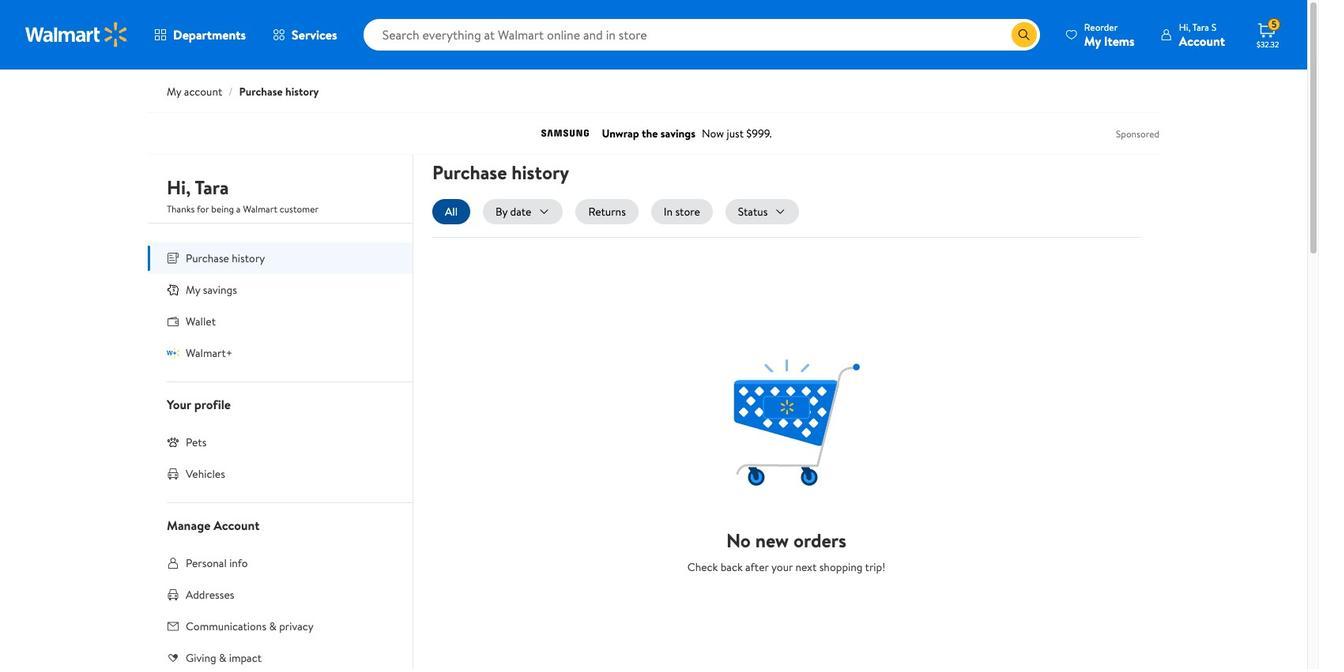 Task type: locate. For each thing, give the bounding box(es) containing it.
icon image left pets
[[167, 436, 179, 449]]

0 horizontal spatial &
[[219, 650, 226, 666]]

hi, up thanks
[[167, 174, 191, 201]]

&
[[269, 619, 276, 635], [219, 650, 226, 666]]

shopping
[[819, 560, 863, 575]]

icon image
[[167, 284, 179, 296], [167, 347, 179, 359], [167, 436, 179, 449]]

1 horizontal spatial purchase
[[239, 84, 283, 100]]

1 vertical spatial icon image
[[167, 347, 179, 359]]

/
[[229, 84, 233, 100]]

status button
[[725, 199, 799, 224]]

date
[[510, 204, 531, 220]]

my for my account / purchase history
[[167, 84, 181, 100]]

2 vertical spatial icon image
[[167, 436, 179, 449]]

services
[[292, 26, 337, 43]]

0 horizontal spatial tara
[[195, 174, 229, 201]]

tara
[[1192, 20, 1209, 34], [195, 174, 229, 201]]

your
[[167, 396, 191, 413]]

2 horizontal spatial history
[[512, 159, 569, 186]]

tara inside the hi, tara s account
[[1192, 20, 1209, 34]]

2 vertical spatial purchase
[[186, 251, 229, 266]]

2 icon image from the top
[[167, 347, 179, 359]]

icon image left my savings
[[167, 284, 179, 296]]

departments
[[173, 26, 246, 43]]

account up info
[[214, 517, 260, 534]]

0 horizontal spatial my
[[167, 84, 181, 100]]

search icon image
[[1018, 28, 1030, 41]]

my account link
[[167, 84, 222, 100]]

1 horizontal spatial history
[[285, 84, 319, 100]]

list
[[432, 199, 1140, 224]]

purchase up all
[[432, 159, 507, 186]]

0 vertical spatial icon image
[[167, 284, 179, 296]]

0 vertical spatial account
[[1179, 32, 1225, 49]]

s
[[1211, 20, 1217, 34]]

hi, left s
[[1179, 20, 1190, 34]]

hi, inside the hi, tara s account
[[1179, 20, 1190, 34]]

hi, for thanks for being a walmart customer
[[167, 174, 191, 201]]

orders
[[793, 527, 846, 554]]

1 horizontal spatial tara
[[1192, 20, 1209, 34]]

purchase
[[239, 84, 283, 100], [432, 159, 507, 186], [186, 251, 229, 266]]

hi,
[[1179, 20, 1190, 34], [167, 174, 191, 201]]

for
[[197, 202, 209, 216]]

icon image for pets
[[167, 436, 179, 449]]

icon image for walmart+
[[167, 347, 179, 359]]

my
[[1084, 32, 1101, 49], [167, 84, 181, 100], [186, 282, 200, 298]]

history
[[285, 84, 319, 100], [512, 159, 569, 186], [232, 251, 265, 266]]

1 vertical spatial my
[[167, 84, 181, 100]]

purchase history link right / at the top of the page
[[239, 84, 319, 100]]

purchase history
[[432, 159, 569, 186], [186, 251, 265, 266]]

all
[[445, 204, 458, 220]]

1 horizontal spatial my
[[186, 282, 200, 298]]

walmart+ link
[[148, 337, 413, 369]]

purchase history link
[[239, 84, 319, 100], [148, 243, 413, 274]]

personal info
[[186, 556, 248, 571]]

1 vertical spatial account
[[214, 517, 260, 534]]

icon image left the walmart+
[[167, 347, 179, 359]]

0 vertical spatial purchase history
[[432, 159, 569, 186]]

history down services popup button
[[285, 84, 319, 100]]

purchase up my savings
[[186, 251, 229, 266]]

1 horizontal spatial account
[[1179, 32, 1225, 49]]

impact
[[229, 650, 262, 666]]

0 vertical spatial tara
[[1192, 20, 1209, 34]]

trip!
[[865, 560, 885, 575]]

purchase history up by
[[432, 159, 569, 186]]

my left the items
[[1084, 32, 1101, 49]]

status
[[738, 204, 768, 220]]

history up by date dropdown button
[[512, 159, 569, 186]]

0 vertical spatial history
[[285, 84, 319, 100]]

0 vertical spatial &
[[269, 619, 276, 635]]

by
[[496, 204, 508, 220]]

tara up the for
[[195, 174, 229, 201]]

0 vertical spatial my
[[1084, 32, 1101, 49]]

new
[[755, 527, 789, 554]]

items
[[1104, 32, 1135, 49]]

history up savings
[[232, 251, 265, 266]]

reorder my items
[[1084, 20, 1135, 49]]

communications & privacy link
[[148, 611, 413, 643]]

1 horizontal spatial purchase history
[[432, 159, 569, 186]]

purchase history link down the customer
[[148, 243, 413, 274]]

purchase right / at the top of the page
[[239, 84, 283, 100]]

account left $32.32
[[1179, 32, 1225, 49]]

& right giving
[[219, 650, 226, 666]]

icon image inside pets link
[[167, 436, 179, 449]]

giving & impact
[[186, 650, 262, 666]]

icon image inside my savings link
[[167, 284, 179, 296]]

& for giving
[[219, 650, 226, 666]]

1 vertical spatial history
[[512, 159, 569, 186]]

back
[[721, 560, 743, 575]]

my savings link
[[148, 274, 413, 306]]

0 horizontal spatial history
[[232, 251, 265, 266]]

my left savings
[[186, 282, 200, 298]]

1 vertical spatial purchase history
[[186, 251, 265, 266]]

walmart image
[[25, 22, 128, 47]]

account
[[1179, 32, 1225, 49], [214, 517, 260, 534]]

2 horizontal spatial my
[[1084, 32, 1101, 49]]

communications & privacy
[[186, 619, 314, 635]]

in
[[664, 204, 673, 220]]

1 vertical spatial &
[[219, 650, 226, 666]]

1 vertical spatial tara
[[195, 174, 229, 201]]

profile
[[194, 396, 231, 413]]

0 horizontal spatial purchase
[[186, 251, 229, 266]]

a
[[236, 202, 241, 216]]

my left account
[[167, 84, 181, 100]]

1 vertical spatial hi,
[[167, 174, 191, 201]]

1 vertical spatial purchase history link
[[148, 243, 413, 274]]

1 icon image from the top
[[167, 284, 179, 296]]

personal
[[186, 556, 227, 571]]

0 vertical spatial hi,
[[1179, 20, 1190, 34]]

customer
[[280, 202, 319, 216]]

tara left s
[[1192, 20, 1209, 34]]

hi, inside hi, tara thanks for being a walmart customer
[[167, 174, 191, 201]]

0 horizontal spatial purchase history
[[186, 251, 265, 266]]

all button
[[432, 199, 470, 224]]

1 horizontal spatial hi,
[[1179, 20, 1190, 34]]

returns button
[[576, 199, 638, 224]]

& left privacy
[[269, 619, 276, 635]]

addresses
[[186, 587, 234, 603]]

5 $32.32
[[1257, 18, 1279, 50]]

0 horizontal spatial hi,
[[167, 174, 191, 201]]

purchase history up savings
[[186, 251, 265, 266]]

tara inside hi, tara thanks for being a walmart customer
[[195, 174, 229, 201]]

3 icon image from the top
[[167, 436, 179, 449]]

icon image inside walmart+ link
[[167, 347, 179, 359]]

wallet link
[[148, 306, 413, 337]]

manage
[[167, 517, 211, 534]]

1 horizontal spatial &
[[269, 619, 276, 635]]

1 vertical spatial purchase
[[432, 159, 507, 186]]

2 vertical spatial my
[[186, 282, 200, 298]]

list containing all
[[432, 199, 1140, 224]]



Task type: describe. For each thing, give the bounding box(es) containing it.
account
[[184, 84, 222, 100]]

savings
[[203, 282, 237, 298]]

5
[[1272, 18, 1277, 31]]

no
[[726, 527, 751, 554]]

in store
[[664, 204, 700, 220]]

vehicles link
[[148, 458, 413, 490]]

addresses link
[[148, 579, 413, 611]]

my account / purchase history
[[167, 84, 319, 100]]

2 vertical spatial history
[[232, 251, 265, 266]]

& for communications
[[269, 619, 276, 635]]

store
[[675, 204, 700, 220]]

my savings
[[186, 282, 237, 298]]

pets link
[[148, 427, 413, 458]]

privacy
[[279, 619, 314, 635]]

reorder
[[1084, 20, 1118, 34]]

communications
[[186, 619, 266, 635]]

services button
[[259, 16, 351, 54]]

$32.32
[[1257, 39, 1279, 50]]

your profile
[[167, 396, 231, 413]]

returns
[[588, 204, 626, 220]]

no new orders check back after your next shopping trip!
[[687, 527, 885, 575]]

by date
[[496, 204, 531, 220]]

by date button
[[483, 199, 563, 224]]

info
[[229, 556, 248, 571]]

0 vertical spatial purchase history link
[[239, 84, 319, 100]]

walmart+
[[186, 345, 233, 361]]

personal info link
[[148, 548, 413, 579]]

hi, tara link
[[167, 174, 229, 207]]

tara for for
[[195, 174, 229, 201]]

hi, tara s account
[[1179, 20, 1225, 49]]

wallet
[[186, 314, 216, 330]]

pets
[[186, 435, 207, 450]]

Search search field
[[363, 19, 1040, 51]]

walmart
[[243, 202, 277, 216]]

hi, tara thanks for being a walmart customer
[[167, 174, 319, 216]]

giving
[[186, 650, 216, 666]]

my inside reorder my items
[[1084, 32, 1101, 49]]

tara for account
[[1192, 20, 1209, 34]]

departments button
[[141, 16, 259, 54]]

being
[[211, 202, 234, 216]]

next
[[795, 560, 817, 575]]

0 horizontal spatial account
[[214, 517, 260, 534]]

icon image for my savings
[[167, 284, 179, 296]]

giving & impact link
[[148, 643, 413, 669]]

0 vertical spatial purchase
[[239, 84, 283, 100]]

sponsored
[[1116, 127, 1159, 140]]

after
[[745, 560, 769, 575]]

thanks
[[167, 202, 195, 216]]

Walmart Site-Wide search field
[[363, 19, 1040, 51]]

in store button
[[651, 199, 713, 224]]

vehicles
[[186, 466, 225, 482]]

2 horizontal spatial purchase
[[432, 159, 507, 186]]

my for my savings
[[186, 282, 200, 298]]

your
[[771, 560, 793, 575]]

check
[[687, 560, 718, 575]]

manage account
[[167, 517, 260, 534]]

hi, for account
[[1179, 20, 1190, 34]]



Task type: vqa. For each thing, say whether or not it's contained in the screenshot.
"border" inside Bottom border link
no



